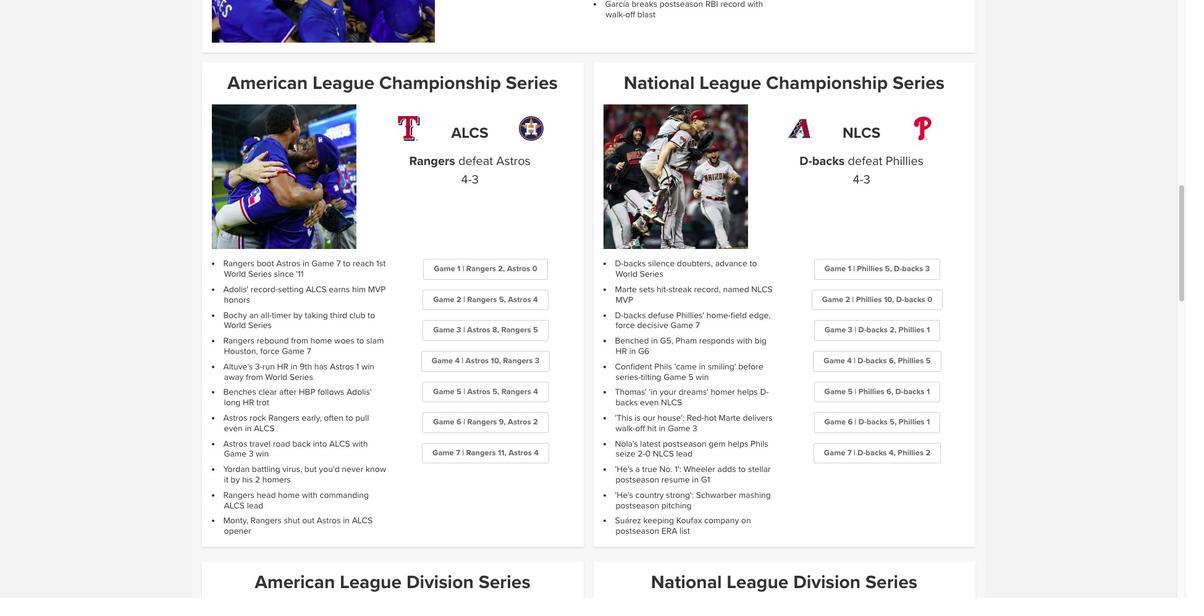 Task type: vqa. For each thing, say whether or not it's contained in the screenshot.
11th the vs from the bottom
no



Task type: describe. For each thing, give the bounding box(es) containing it.
stellar
[[748, 464, 771, 475]]

off inside d-backs silence doubters, advance to world series marte sets hit-streak record, named nlcs mvp d-backs defuse phillies' home-field edge, force decisive game 7 benched in g5, pham responds with big hr in g6 confident phils 'came in smiling' before series-tilting game 5 win thomas' 'in your dreams' homer helps d- backs even nlcs 'this is our house': red-hot marte delivers walk-off hit in game 3 nola's latest postseason gem helps phils seize 2-0 nlcs lead 'he's a true no. 1': wheeler adds to stellar postseason resume in g1 'he's country strong': schwarber mashing postseason pitching suárez keeping koufax company on postseason era list
[[636, 423, 645, 434]]

game 6 | d-backs 5, phillies 1
[[825, 417, 930, 427]]

phillies inside button
[[856, 295, 882, 305]]

game 3 | d-backs 2, phillies 1
[[825, 325, 930, 335]]

american for american league championship series
[[227, 72, 308, 94]]

rangers inside game 6 | rangers 9, astros 2 button
[[467, 417, 497, 427]]

4 down game 3 | astros 8, rangers 5 link
[[455, 356, 460, 366]]

game down game 4 | astros 10, rangers 3 button at the left of the page
[[433, 387, 455, 396]]

| for game 1 | rangers 2, astros 0
[[463, 264, 464, 274]]

g1
[[701, 475, 710, 485]]

1 vertical spatial helps
[[728, 439, 749, 449]]

postseason up suárez
[[616, 500, 660, 511]]

0 vertical spatial helps
[[738, 387, 758, 398]]

game 4 | astros 10, rangers 3 button
[[421, 351, 550, 372]]

nlcs up house':
[[661, 397, 682, 408]]

game 2 | rangers 5, astros 4 button
[[423, 290, 549, 311]]

on
[[742, 516, 751, 526]]

| for game 6 | rangers 9, astros 2
[[464, 417, 465, 427]]

company
[[705, 516, 739, 526]]

reach
[[353, 259, 374, 269]]

adds
[[718, 464, 736, 475]]

national league championship series
[[624, 72, 945, 94]]

named
[[723, 284, 750, 295]]

game 2 | rangers 5, astros 4 link
[[423, 290, 549, 311]]

to right 'club'
[[368, 310, 375, 321]]

alcs up the rangers defeat astros 4-3
[[452, 124, 489, 142]]

game down game 2 | rangers 5, astros 4 button
[[433, 325, 455, 335]]

game 6 | rangers 9, astros 2 link
[[423, 412, 549, 433]]

american for american league division series
[[255, 571, 335, 594]]

yordan battling virus, but you'd never know it by his 2 homers link
[[223, 464, 386, 485]]

mvp inside d-backs silence doubters, advance to world series marte sets hit-streak record, named nlcs mvp d-backs defuse phillies' home-field edge, force decisive game 7 benched in g5, pham responds with big hr in g6 confident phils 'came in smiling' before series-tilting game 5 win thomas' 'in your dreams' homer helps d- backs even nlcs 'this is our house': red-hot marte delivers walk-off hit in game 3 nola's latest postseason gem helps phils seize 2-0 nlcs lead 'he's a true no. 1': wheeler adds to stellar postseason resume in g1 'he's country strong': schwarber mashing postseason pitching suárez keeping koufax company on postseason era list
[[616, 295, 634, 305]]

blast
[[638, 9, 656, 20]]

5, for d-
[[885, 264, 892, 274]]

alcs up monty,
[[224, 500, 245, 511]]

d- inside "button"
[[894, 264, 903, 274]]

game 4 | d-backs 6, phillies 5 button
[[814, 351, 942, 372]]

field
[[731, 310, 747, 321]]

'this is our house': red-hot marte delivers walk-off hit in game 3 link
[[615, 413, 773, 434]]

astros inside the rangers defeat astros 4-3
[[496, 154, 531, 169]]

gem
[[709, 439, 726, 449]]

division for american league division series
[[407, 571, 474, 594]]

game 6 | d-backs 5, phillies 1 link
[[814, 412, 941, 433]]

rangers boot astros in game 7 to reach 1st world series since '11 adolis' record-setting alcs earns him mvp honors bochy an all-timer by taking third club to world series rangers rebound from home woes to slam houston, force game 7 altuve's 3-run hr in 9th has astros 1 win away from world series benches clear after hbp follows adolis' long hr trot astros rock rangers early, often to pull even in alcs astros travel road back into alcs with game 3 win yordan battling virus, but you'd never know it by his 2 homers rangers head home with commanding alcs lead monty, rangers shut out astros in alcs opener
[[223, 259, 386, 537]]

him
[[352, 284, 366, 295]]

house':
[[658, 413, 685, 423]]

game 5 | phillies 6, d-backs 1
[[825, 387, 930, 396]]

| for game 6 | d-backs 5, phillies 1
[[855, 417, 857, 427]]

all-
[[261, 310, 272, 321]]

0 horizontal spatial marte
[[615, 284, 637, 295]]

has
[[314, 361, 328, 372]]

d- inside button
[[859, 325, 867, 335]]

game up nola's latest postseason gem helps phils seize 2-0 nlcs lead link
[[668, 423, 691, 434]]

3 inside 'rangers boot astros in game 7 to reach 1st world series since '11 adolis' record-setting alcs earns him mvp honors bochy an all-timer by taking third club to world series rangers rebound from home woes to slam houston, force game 7 altuve's 3-run hr in 9th has astros 1 win away from world series benches clear after hbp follows adolis' long hr trot astros rock rangers early, often to pull even in alcs astros travel road back into alcs with game 3 win yordan battling virus, but you'd never know it by his 2 homers rangers head home with commanding alcs lead monty, rangers shut out astros in alcs opener'
[[249, 449, 254, 459]]

| for game 4 | d-backs 6, phillies 5
[[854, 356, 856, 366]]

shut
[[284, 516, 300, 526]]

4 for game 2 | rangers 5, astros 4
[[533, 295, 538, 305]]

to right advance at right
[[750, 259, 757, 269]]

3 inside "button"
[[926, 264, 930, 274]]

1 horizontal spatial from
[[291, 336, 308, 346]]

game 3 | d-backs 2, phillies 1 link
[[814, 320, 941, 341]]

game down 'game 5 | astros 5, rangers 4' link
[[433, 417, 455, 427]]

1 inside button
[[927, 325, 930, 335]]

game down the game 6 | rangers 9, astros 2 link
[[433, 448, 454, 458]]

altuve's 3-run hr in 9th has astros 1 win away from world series link
[[223, 361, 375, 382]]

9th
[[300, 361, 312, 372]]

game 3 | astros 8, rangers 5 button
[[423, 320, 549, 341]]

rangers inside game 3 | astros 8, rangers 5 button
[[502, 325, 531, 335]]

an
[[249, 310, 259, 321]]

to left reach
[[343, 259, 351, 269]]

rebound
[[257, 336, 289, 346]]

backs inside button
[[905, 295, 926, 305]]

out
[[302, 516, 315, 526]]

game 7 | rangers 11, astros 4
[[433, 448, 539, 458]]

confident
[[615, 361, 652, 372]]

tilting
[[641, 372, 662, 382]]

alcs up "travel"
[[254, 423, 275, 434]]

smiling'
[[708, 361, 736, 372]]

hit-
[[657, 284, 669, 295]]

in right hit
[[659, 423, 666, 434]]

nlcs up the no.
[[653, 449, 674, 459]]

rangers inside game 2 | rangers 5, astros 4 button
[[467, 295, 497, 305]]

nlcs up 'edge,'
[[752, 284, 773, 295]]

series inside d-backs silence doubters, advance to world series marte sets hit-streak record, named nlcs mvp d-backs defuse phillies' home-field edge, force decisive game 7 benched in g5, pham responds with big hr in g6 confident phils 'came in smiling' before series-tilting game 5 win thomas' 'in your dreams' homer helps d- backs even nlcs 'this is our house': red-hot marte delivers walk-off hit in game 3 nola's latest postseason gem helps phils seize 2-0 nlcs lead 'he's a true no. 1': wheeler adds to stellar postseason resume in g1 'he's country strong': schwarber mashing postseason pitching suárez keeping koufax company on postseason era list
[[640, 269, 664, 279]]

altuve's
[[223, 361, 253, 372]]

silence
[[648, 259, 675, 269]]

in right since
[[303, 259, 309, 269]]

game up 'pham'
[[671, 320, 693, 331]]

1 horizontal spatial marte
[[719, 413, 741, 423]]

2, inside game 3 | d-backs 2, phillies 1 button
[[890, 325, 897, 335]]

division for national league division series
[[794, 571, 861, 594]]

honors
[[224, 295, 250, 305]]

monty,
[[223, 516, 248, 526]]

early,
[[302, 413, 322, 423]]

game up 9th
[[282, 346, 305, 357]]

d-backs defuse phillies' home-field edge, force decisive game 7 link
[[615, 310, 771, 331]]

your
[[660, 387, 677, 398]]

postseason down ''this is our house': red-hot marte delivers walk-off hit in game 3' link
[[663, 439, 707, 449]]

alcs down commanding
[[352, 516, 373, 526]]

game 1 | rangers 2, astros 0 link
[[424, 259, 548, 280]]

2 inside the game 7 | d-backs 4, phillies 2 button
[[926, 448, 931, 458]]

| for game 7 | rangers 11, astros 4
[[462, 448, 464, 458]]

garcía breaks postseason rbi record with walk-off blast
[[605, 0, 763, 20]]

league for american league division series
[[340, 571, 402, 594]]

game down game 1 | rangers 2, astros 0 link
[[433, 295, 455, 305]]

off inside garcía breaks postseason rbi record with walk-off blast
[[626, 9, 635, 20]]

10, for d-
[[884, 295, 895, 305]]

rangers boot astros in game 7 to reach 1st world series since '11 link
[[223, 259, 386, 279]]

astros travel road back into alcs with game 3 win link
[[223, 439, 368, 459]]

game down game 4 | d-backs 6, phillies 5 button
[[825, 387, 846, 396]]

confident phils 'came in smiling' before series-tilting game 5 win link
[[615, 361, 764, 382]]

| for game 5 | astros 5, rangers 4
[[464, 387, 465, 396]]

game 5 | phillies 6, d-backs 1 link
[[814, 382, 941, 402]]

game up your
[[664, 372, 687, 382]]

game up yordan
[[224, 449, 247, 459]]

1 'he's from the top
[[615, 464, 633, 475]]

3-
[[255, 361, 263, 372]]

rangers rebound from home woes to slam houston, force game 7 link
[[223, 336, 384, 357]]

before
[[739, 361, 764, 372]]

walk- inside garcía breaks postseason rbi record with walk-off blast
[[606, 9, 626, 20]]

2 inside game 2 | rangers 5, astros 4 button
[[457, 295, 462, 305]]

long
[[224, 397, 241, 408]]

walk- inside d-backs silence doubters, advance to world series marte sets hit-streak record, named nlcs mvp d-backs defuse phillies' home-field edge, force decisive game 7 benched in g5, pham responds with big hr in g6 confident phils 'came in smiling' before series-tilting game 5 win thomas' 'in your dreams' homer helps d- backs even nlcs 'this is our house': red-hot marte delivers walk-off hit in game 3 nola's latest postseason gem helps phils seize 2-0 nlcs lead 'he's a true no. 1': wheeler adds to stellar postseason resume in g1 'he's country strong': schwarber mashing postseason pitching suárez keeping koufax company on postseason era list
[[616, 423, 636, 434]]

3 inside the rangers defeat astros 4-3
[[472, 173, 479, 187]]

0 horizontal spatial win
[[256, 449, 269, 459]]

1 down game 4 | d-backs 6, phillies 5 button
[[927, 387, 930, 396]]

7 down game 6 | d-backs 5, phillies 1 link
[[848, 448, 852, 458]]

astros rock rangers early, often to pull even in alcs link
[[223, 413, 369, 434]]

game 4 | astros 10, rangers 3 link
[[421, 351, 550, 372]]

list
[[680, 526, 690, 537]]

4 for game 5 | astros 5, rangers 4
[[533, 387, 538, 396]]

defeat inside the rangers defeat astros 4-3
[[459, 154, 493, 169]]

1 vertical spatial 6,
[[887, 387, 894, 396]]

with inside garcía breaks postseason rbi record with walk-off blast
[[748, 0, 763, 9]]

game right '11 at the left of the page
[[312, 259, 334, 269]]

away
[[224, 372, 244, 382]]

| for game 4 | astros 10, rangers 3
[[462, 356, 464, 366]]

suárez keeping koufax company on postseason era list link
[[615, 516, 751, 537]]

to left pull
[[346, 413, 353, 423]]

nlcs up d-backs defeat phillies 4-3
[[843, 124, 881, 142]]

game up game 2 | rangers 5, astros 4
[[434, 264, 455, 274]]

battling
[[252, 464, 280, 475]]

true
[[642, 464, 658, 475]]

| for game 2 | phillies 10, d-backs 0
[[853, 295, 854, 305]]

| for game 7 | d-backs 4, phillies 2
[[854, 448, 856, 458]]

lead inside d-backs silence doubters, advance to world series marte sets hit-streak record, named nlcs mvp d-backs defuse phillies' home-field edge, force decisive game 7 benched in g5, pham responds with big hr in g6 confident phils 'came in smiling' before series-tilting game 5 win thomas' 'in your dreams' homer helps d- backs even nlcs 'this is our house': red-hot marte delivers walk-off hit in game 3 nola's latest postseason gem helps phils seize 2-0 nlcs lead 'he's a true no. 1': wheeler adds to stellar postseason resume in g1 'he's country strong': schwarber mashing postseason pitching suárez keeping koufax company on postseason era list
[[676, 449, 693, 459]]

d- inside d-backs defeat phillies 4-3
[[800, 154, 813, 169]]

5 right 8,
[[533, 325, 538, 335]]

marte sets hit-streak record, named nlcs mvp link
[[615, 284, 773, 305]]

national for national league championship series
[[624, 72, 695, 94]]

rangers inside the game 7 | rangers 11, astros 4 button
[[466, 448, 496, 458]]

'he's a true no. 1': wheeler adds to stellar postseason resume in g1 link
[[615, 464, 771, 485]]

delivers
[[743, 413, 773, 423]]

game 3 | astros 8, rangers 5 link
[[423, 320, 549, 341]]

in left 9th
[[291, 361, 298, 372]]

6 for american league championship series
[[457, 417, 462, 427]]

league for american league championship series
[[313, 72, 375, 94]]

benched in g5, pham responds with big hr in g6 link
[[615, 336, 767, 357]]

postseason up country
[[616, 475, 660, 485]]

2 inside game 2 | phillies 10, d-backs 0 button
[[846, 295, 851, 305]]

phillies inside "button"
[[857, 264, 883, 274]]

to right adds
[[739, 464, 746, 475]]

league for national league division series
[[727, 571, 789, 594]]

travel
[[250, 439, 271, 449]]

garcía
[[605, 0, 630, 9]]

5, for rangers
[[493, 387, 500, 396]]

know
[[366, 464, 386, 475]]

1 down game 5 | phillies 6, d-backs 1 button
[[927, 417, 930, 427]]

yordan
[[223, 464, 250, 475]]

in left g6 at bottom
[[630, 346, 636, 357]]

game 5 | astros 5, rangers 4 link
[[423, 382, 549, 402]]

rangers inside game 5 | astros 5, rangers 4 button
[[502, 387, 531, 396]]

nola's latest postseason gem helps phils seize 2-0 nlcs lead link
[[615, 439, 769, 459]]

pham
[[676, 336, 697, 346]]

with down pull
[[352, 439, 368, 449]]

homer
[[711, 387, 735, 398]]

0 horizontal spatial adolis'
[[223, 284, 248, 295]]

in right the 'came
[[699, 361, 706, 372]]

home-
[[707, 310, 731, 321]]

responds
[[700, 336, 735, 346]]

0 vertical spatial 6,
[[889, 356, 896, 366]]

7 up 9th
[[307, 346, 311, 357]]

1 vertical spatial hr
[[277, 361, 289, 372]]

setting
[[278, 284, 304, 295]]

rangers inside game 4 | astros 10, rangers 3 button
[[503, 356, 533, 366]]

in up "travel"
[[245, 423, 252, 434]]

4- inside d-backs defeat phillies 4-3
[[853, 173, 864, 187]]

game 2 | phillies 10, d-backs 0
[[822, 295, 933, 305]]



Task type: locate. For each thing, give the bounding box(es) containing it.
0 horizontal spatial division
[[407, 571, 474, 594]]

1 vertical spatial from
[[246, 372, 263, 382]]

1 6 from the left
[[457, 417, 462, 427]]

0 horizontal spatial 4-
[[461, 173, 472, 187]]

2, up game 2 | rangers 5, astros 4
[[498, 264, 505, 274]]

it
[[224, 475, 229, 485]]

lead inside 'rangers boot astros in game 7 to reach 1st world series since '11 adolis' record-setting alcs earns him mvp honors bochy an all-timer by taking third club to world series rangers rebound from home woes to slam houston, force game 7 altuve's 3-run hr in 9th has astros 1 win away from world series benches clear after hbp follows adolis' long hr trot astros rock rangers early, often to pull even in alcs astros travel road back into alcs with game 3 win yordan battling virus, but you'd never know it by his 2 homers rangers head home with commanding alcs lead monty, rangers shut out astros in alcs opener'
[[247, 500, 263, 511]]

force inside d-backs silence doubters, advance to world series marte sets hit-streak record, named nlcs mvp d-backs defuse phillies' home-field edge, force decisive game 7 benched in g5, pham responds with big hr in g6 confident phils 'came in smiling' before series-tilting game 5 win thomas' 'in your dreams' homer helps d- backs even nlcs 'this is our house': red-hot marte delivers walk-off hit in game 3 nola's latest postseason gem helps phils seize 2-0 nlcs lead 'he's a true no. 1': wheeler adds to stellar postseason resume in g1 'he's country strong': schwarber mashing postseason pitching suárez keeping koufax company on postseason era list
[[616, 320, 635, 331]]

0 vertical spatial 'he's
[[615, 464, 633, 475]]

nola's
[[615, 439, 638, 449]]

1 vertical spatial even
[[224, 423, 243, 434]]

2 inside game 6 | rangers 9, astros 2 button
[[533, 417, 538, 427]]

d-backs silence doubters, advance to world series marte sets hit-streak record, named nlcs mvp d-backs defuse phillies' home-field edge, force decisive game 7 benched in g5, pham responds with big hr in g6 confident phils 'came in smiling' before series-tilting game 5 win thomas' 'in your dreams' homer helps d- backs even nlcs 'this is our house': red-hot marte delivers walk-off hit in game 3 nola's latest postseason gem helps phils seize 2-0 nlcs lead 'he's a true no. 1': wheeler adds to stellar postseason resume in g1 'he's country strong': schwarber mashing postseason pitching suárez keeping koufax company on postseason era list
[[615, 259, 773, 537]]

1 horizontal spatial mvp
[[616, 295, 634, 305]]

bochy an all-timer by taking third club to world series link
[[223, 310, 375, 331]]

| down game 4 | d-backs 6, phillies 5 button
[[855, 387, 857, 396]]

record-
[[251, 284, 278, 295]]

0 inside d-backs silence doubters, advance to world series marte sets hit-streak record, named nlcs mvp d-backs defuse phillies' home-field edge, force decisive game 7 benched in g5, pham responds with big hr in g6 confident phils 'came in smiling' before series-tilting game 5 win thomas' 'in your dreams' homer helps d- backs even nlcs 'this is our house': red-hot marte delivers walk-off hit in game 3 nola's latest postseason gem helps phils seize 2-0 nlcs lead 'he's a true no. 1': wheeler adds to stellar postseason resume in g1 'he's country strong': schwarber mashing postseason pitching suárez keeping koufax company on postseason era list
[[646, 449, 651, 459]]

in left g5,
[[651, 336, 658, 346]]

g5,
[[660, 336, 674, 346]]

breaks
[[632, 0, 658, 9]]

game 7 | d-backs 4, phillies 2 link
[[814, 443, 941, 464]]

2 right 4,
[[926, 448, 931, 458]]

1 horizontal spatial by
[[293, 310, 303, 321]]

0 horizontal spatial phils
[[655, 361, 672, 372]]

mvp right him
[[368, 284, 386, 295]]

5 down game 4 | astros 10, rangers 3 button at the left of the page
[[457, 387, 462, 396]]

game 2 | phillies 10, d-backs 0 button
[[812, 290, 943, 311]]

2 defeat from the left
[[848, 154, 883, 169]]

slam
[[367, 336, 384, 346]]

2, inside game 1 | rangers 2, astros 0 button
[[498, 264, 505, 274]]

1 horizontal spatial win
[[361, 361, 375, 372]]

0 vertical spatial walk-
[[606, 9, 626, 20]]

win down slam at the bottom of the page
[[361, 361, 375, 372]]

1 vertical spatial 2,
[[890, 325, 897, 335]]

walk- up 'nola's'
[[616, 423, 636, 434]]

2 vertical spatial 0
[[646, 449, 651, 459]]

7
[[336, 259, 341, 269], [696, 320, 700, 331], [307, 346, 311, 357], [456, 448, 460, 458], [848, 448, 852, 458]]

| down the game 6 | rangers 9, astros 2 link
[[462, 448, 464, 458]]

2 vertical spatial hr
[[243, 397, 254, 408]]

| for game 1 | phillies 5, d-backs 3
[[854, 264, 855, 274]]

1 horizontal spatial defeat
[[848, 154, 883, 169]]

hr inside d-backs silence doubters, advance to world series marte sets hit-streak record, named nlcs mvp d-backs defuse phillies' home-field edge, force decisive game 7 benched in g5, pham responds with big hr in g6 confident phils 'came in smiling' before series-tilting game 5 win thomas' 'in your dreams' homer helps d- backs even nlcs 'this is our house': red-hot marte delivers walk-off hit in game 3 nola's latest postseason gem helps phils seize 2-0 nlcs lead 'he's a true no. 1': wheeler adds to stellar postseason resume in g1 'he's country strong': schwarber mashing postseason pitching suárez keeping koufax company on postseason era list
[[616, 346, 627, 357]]

3
[[472, 173, 479, 187], [864, 173, 871, 187], [926, 264, 930, 274], [457, 325, 461, 335], [848, 325, 853, 335], [535, 356, 540, 366], [693, 423, 698, 434], [249, 449, 254, 459]]

game inside "button"
[[825, 264, 846, 274]]

| for game 2 | rangers 5, astros 4
[[464, 295, 465, 305]]

| down game 2 | phillies 10, d-backs 0 button
[[855, 325, 857, 335]]

homers
[[262, 475, 291, 485]]

win
[[361, 361, 375, 372], [696, 372, 709, 382], [256, 449, 269, 459]]

game up game 2 | phillies 10, d-backs 0
[[825, 264, 846, 274]]

| down game 1 | rangers 2, astros 0 link
[[464, 295, 465, 305]]

1 vertical spatial lead
[[247, 500, 263, 511]]

0 vertical spatial phils
[[655, 361, 672, 372]]

mvp left sets
[[616, 295, 634, 305]]

alcs
[[452, 124, 489, 142], [306, 284, 327, 295], [254, 423, 275, 434], [329, 439, 350, 449], [224, 500, 245, 511], [352, 516, 373, 526]]

koufax
[[677, 516, 702, 526]]

0 up game 2 | rangers 5, astros 4
[[533, 264, 538, 274]]

but
[[305, 464, 317, 475]]

2 horizontal spatial 0
[[928, 295, 933, 305]]

championship for national league championship series
[[766, 72, 888, 94]]

1 vertical spatial by
[[231, 475, 240, 485]]

red-
[[687, 413, 705, 423]]

0 vertical spatial 2,
[[498, 264, 505, 274]]

game down game 6 | d-backs 5, phillies 1 link
[[824, 448, 846, 458]]

10, down 8,
[[491, 356, 501, 366]]

| for game 3 | d-backs 2, phillies 1
[[855, 325, 857, 335]]

2 inside 'rangers boot astros in game 7 to reach 1st world series since '11 adolis' record-setting alcs earns him mvp honors bochy an all-timer by taking third club to world series rangers rebound from home woes to slam houston, force game 7 altuve's 3-run hr in 9th has astros 1 win away from world series benches clear after hbp follows adolis' long hr trot astros rock rangers early, often to pull even in alcs astros travel road back into alcs with game 3 win yordan battling virus, but you'd never know it by his 2 homers rangers head home with commanding alcs lead monty, rangers shut out astros in alcs opener'
[[255, 475, 260, 485]]

game 7 | rangers 11, astros 4 link
[[422, 443, 549, 464]]

adolis' up pull
[[347, 387, 372, 398]]

game inside button
[[825, 325, 846, 335]]

0 horizontal spatial 6
[[457, 417, 462, 427]]

6, down game 4 | d-backs 6, phillies 5 button
[[887, 387, 894, 396]]

0 vertical spatial adolis'
[[223, 284, 248, 295]]

0 vertical spatial lead
[[676, 449, 693, 459]]

backs inside button
[[867, 325, 888, 335]]

era
[[662, 526, 678, 537]]

1 horizontal spatial 10,
[[884, 295, 895, 305]]

off left blast on the top
[[626, 9, 635, 20]]

0 vertical spatial from
[[291, 336, 308, 346]]

1 vertical spatial american
[[255, 571, 335, 594]]

head
[[257, 490, 276, 500]]

postseason left rbi
[[660, 0, 704, 9]]

0 horizontal spatial hr
[[243, 397, 254, 408]]

0 vertical spatial even
[[640, 397, 659, 408]]

5, up 4,
[[890, 417, 897, 427]]

hr right run
[[277, 361, 289, 372]]

game 6 | rangers 9, astros 2 button
[[423, 412, 549, 433]]

1 inside "button"
[[848, 264, 852, 274]]

timer
[[272, 310, 291, 321]]

4 down game 1 | rangers 2, astros 0 link
[[533, 295, 538, 305]]

0 vertical spatial marte
[[615, 284, 637, 295]]

| left 8,
[[463, 325, 465, 335]]

game 1 | phillies 5, d-backs 3
[[825, 264, 930, 274]]

1 up game 2 | phillies 10, d-backs 0
[[848, 264, 852, 274]]

0 up 'true'
[[646, 449, 651, 459]]

'he's left country
[[615, 490, 633, 500]]

1 inside 'rangers boot astros in game 7 to reach 1st world series since '11 adolis' record-setting alcs earns him mvp honors bochy an all-timer by taking third club to world series rangers rebound from home woes to slam houston, force game 7 altuve's 3-run hr in 9th has astros 1 win away from world series benches clear after hbp follows adolis' long hr trot astros rock rangers early, often to pull even in alcs astros travel road back into alcs with game 3 win yordan battling virus, but you'd never know it by his 2 homers rangers head home with commanding alcs lead monty, rangers shut out astros in alcs opener'
[[356, 361, 359, 372]]

1 vertical spatial adolis'
[[347, 387, 372, 398]]

1 vertical spatial 'he's
[[615, 490, 633, 500]]

rangers
[[409, 154, 455, 169], [223, 259, 255, 269], [467, 264, 496, 274], [467, 295, 497, 305], [502, 325, 531, 335], [223, 336, 255, 346], [503, 356, 533, 366], [502, 387, 531, 396], [268, 413, 300, 423], [467, 417, 497, 427], [466, 448, 496, 458], [223, 490, 255, 500], [251, 516, 282, 526]]

3 inside d-backs silence doubters, advance to world series marte sets hit-streak record, named nlcs mvp d-backs defuse phillies' home-field edge, force decisive game 7 benched in g5, pham responds with big hr in g6 confident phils 'came in smiling' before series-tilting game 5 win thomas' 'in your dreams' homer helps d- backs even nlcs 'this is our house': red-hot marte delivers walk-off hit in game 3 nola's latest postseason gem helps phils seize 2-0 nlcs lead 'he's a true no. 1': wheeler adds to stellar postseason resume in g1 'he's country strong': schwarber mashing postseason pitching suárez keeping koufax company on postseason era list
[[693, 423, 698, 434]]

monty, rangers shut out astros in alcs opener link
[[223, 516, 373, 537]]

game 1 | phillies 5, d-backs 3 button
[[814, 259, 941, 280]]

1 horizontal spatial adolis'
[[347, 387, 372, 398]]

4,
[[889, 448, 896, 458]]

garcía breaks postseason rbi record with walk-off blast link
[[605, 0, 763, 20]]

defeat inside d-backs defeat phillies 4-3
[[848, 154, 883, 169]]

2 4- from the left
[[853, 173, 864, 187]]

world up "clear"
[[265, 372, 287, 382]]

4- inside the rangers defeat astros 4-3
[[461, 173, 472, 187]]

keeping
[[644, 516, 674, 526]]

4 for game 7 | rangers 11, astros 4
[[534, 448, 539, 458]]

game 1 | phillies 5, d-backs 3 link
[[814, 259, 941, 280]]

0 horizontal spatial by
[[231, 475, 240, 485]]

adolis' record-setting alcs earns him mvp honors link
[[223, 284, 386, 305]]

home left woes
[[311, 336, 332, 346]]

you'd
[[319, 464, 340, 475]]

0 vertical spatial force
[[616, 320, 635, 331]]

league for national league championship series
[[700, 72, 762, 94]]

5, up 8,
[[499, 295, 506, 305]]

by right the timer
[[293, 310, 303, 321]]

game down game 1 | phillies 5, d-backs 3 "button"
[[822, 295, 844, 305]]

0 horizontal spatial 2,
[[498, 264, 505, 274]]

2 right his
[[255, 475, 260, 485]]

0 horizontal spatial home
[[278, 490, 300, 500]]

1 4- from the left
[[461, 173, 472, 187]]

lead up monty,
[[247, 500, 263, 511]]

0 vertical spatial by
[[293, 310, 303, 321]]

| down 'game 5 | astros 5, rangers 4' link
[[464, 417, 465, 427]]

0 vertical spatial home
[[311, 336, 332, 346]]

1 right has
[[356, 361, 359, 372]]

2 down game 1 | rangers 2, astros 0 link
[[457, 295, 462, 305]]

game down game 3 | astros 8, rangers 5 link
[[432, 356, 453, 366]]

phillies inside button
[[899, 325, 925, 335]]

1 up game 2 | rangers 5, astros 4
[[457, 264, 461, 274]]

force up run
[[260, 346, 280, 357]]

bochy
[[223, 310, 247, 321]]

even inside d-backs silence doubters, advance to world series marte sets hit-streak record, named nlcs mvp d-backs defuse phillies' home-field edge, force decisive game 7 benched in g5, pham responds with big hr in g6 confident phils 'came in smiling' before series-tilting game 5 win thomas' 'in your dreams' homer helps d- backs even nlcs 'this is our house': red-hot marte delivers walk-off hit in game 3 nola's latest postseason gem helps phils seize 2-0 nlcs lead 'he's a true no. 1': wheeler adds to stellar postseason resume in g1 'he's country strong': schwarber mashing postseason pitching suárez keeping koufax company on postseason era list
[[640, 397, 659, 408]]

5 down game 4 | d-backs 6, phillies 5 button
[[848, 387, 853, 396]]

lead
[[676, 449, 693, 459], [247, 500, 263, 511]]

6 down 'game 5 | astros 5, rangers 4' link
[[457, 417, 462, 427]]

0 horizontal spatial defeat
[[459, 154, 493, 169]]

0 horizontal spatial lead
[[247, 500, 263, 511]]

0 horizontal spatial championship
[[379, 72, 501, 94]]

world up honors
[[224, 269, 246, 279]]

even up the our
[[640, 397, 659, 408]]

game down game 5 | phillies 6, d-backs 1 button
[[825, 417, 846, 427]]

off left hit
[[636, 423, 645, 434]]

6
[[457, 417, 462, 427], [848, 417, 853, 427]]

1 horizontal spatial lead
[[676, 449, 693, 459]]

backs inside "button"
[[902, 264, 924, 274]]

0 inside button
[[928, 295, 933, 305]]

2 championship from the left
[[766, 72, 888, 94]]

dreams'
[[679, 387, 709, 398]]

| up game 2 | rangers 5, astros 4
[[463, 264, 464, 274]]

'this
[[615, 413, 633, 423]]

opener
[[224, 526, 251, 537]]

2,
[[498, 264, 505, 274], [890, 325, 897, 335]]

1 horizontal spatial championship
[[766, 72, 888, 94]]

phils left the 'came
[[655, 361, 672, 372]]

alcs left earns at top left
[[306, 284, 327, 295]]

2 horizontal spatial win
[[696, 372, 709, 382]]

postseason inside garcía breaks postseason rbi record with walk-off blast
[[660, 0, 704, 9]]

1 vertical spatial home
[[278, 490, 300, 500]]

1 horizontal spatial force
[[616, 320, 635, 331]]

by right 'it'
[[231, 475, 240, 485]]

edge,
[[749, 310, 771, 321]]

6 for national league championship series
[[848, 417, 853, 427]]

| down game 3 | d-backs 2, phillies 1 link
[[854, 356, 856, 366]]

1 vertical spatial national
[[651, 571, 722, 594]]

4 right 11,
[[534, 448, 539, 458]]

10, for rangers
[[491, 356, 501, 366]]

home
[[311, 336, 332, 346], [278, 490, 300, 500]]

d- inside button
[[897, 295, 905, 305]]

2 6 from the left
[[848, 417, 853, 427]]

helps right gem
[[728, 439, 749, 449]]

0 horizontal spatial from
[[246, 372, 263, 382]]

walk- left breaks
[[606, 9, 626, 20]]

hbp
[[299, 387, 316, 398]]

'he's left a
[[615, 464, 633, 475]]

advance
[[715, 259, 748, 269]]

1 division from the left
[[407, 571, 474, 594]]

hr
[[616, 346, 627, 357], [277, 361, 289, 372], [243, 397, 254, 408]]

benches
[[223, 387, 256, 398]]

2 division from the left
[[794, 571, 861, 594]]

national
[[624, 72, 695, 94], [651, 571, 722, 594]]

1 defeat from the left
[[459, 154, 493, 169]]

division
[[407, 571, 474, 594], [794, 571, 861, 594]]

| down game 3 | astros 8, rangers 5 link
[[462, 356, 464, 366]]

| for game 5 | phillies 6, d-backs 1
[[855, 387, 857, 396]]

0 horizontal spatial force
[[260, 346, 280, 357]]

win up dreams'
[[696, 372, 709, 382]]

taking
[[305, 310, 328, 321]]

1 vertical spatial force
[[260, 346, 280, 357]]

trot
[[257, 397, 269, 408]]

adolis'
[[223, 284, 248, 295], [347, 387, 372, 398]]

with inside d-backs silence doubters, advance to world series marte sets hit-streak record, named nlcs mvp d-backs defuse phillies' home-field edge, force decisive game 7 benched in g5, pham responds with big hr in g6 confident phils 'came in smiling' before series-tilting game 5 win thomas' 'in your dreams' homer helps d- backs even nlcs 'this is our house': red-hot marte delivers walk-off hit in game 3 nola's latest postseason gem helps phils seize 2-0 nlcs lead 'he's a true no. 1': wheeler adds to stellar postseason resume in g1 'he's country strong': schwarber mashing postseason pitching suárez keeping koufax company on postseason era list
[[737, 336, 753, 346]]

1 horizontal spatial division
[[794, 571, 861, 594]]

1 horizontal spatial 2,
[[890, 325, 897, 335]]

game down game 2 | phillies 10, d-backs 0 button
[[825, 325, 846, 335]]

5 down game 3 | d-backs 2, phillies 1 link
[[926, 356, 931, 366]]

with right record
[[748, 0, 763, 9]]

5, for astros
[[499, 295, 506, 305]]

rangers defeat astros 4-3
[[409, 154, 531, 187]]

| inside button
[[855, 325, 857, 335]]

game 6 | d-backs 5, phillies 1 button
[[814, 412, 941, 433]]

| for game 3 | astros 8, rangers 5
[[463, 325, 465, 335]]

game inside button
[[822, 295, 844, 305]]

force inside 'rangers boot astros in game 7 to reach 1st world series since '11 adolis' record-setting alcs earns him mvp honors bochy an all-timer by taking third club to world series rangers rebound from home woes to slam houston, force game 7 altuve's 3-run hr in 9th has astros 1 win away from world series benches clear after hbp follows adolis' long hr trot astros rock rangers early, often to pull even in alcs astros travel road back into alcs with game 3 win yordan battling virus, but you'd never know it by his 2 homers rangers head home with commanding alcs lead monty, rangers shut out astros in alcs opener'
[[260, 346, 280, 357]]

boot
[[257, 259, 274, 269]]

1 horizontal spatial home
[[311, 336, 332, 346]]

5 inside d-backs silence doubters, advance to world series marte sets hit-streak record, named nlcs mvp d-backs defuse phillies' home-field edge, force decisive game 7 benched in g5, pham responds with big hr in g6 confident phils 'came in smiling' before series-tilting game 5 win thomas' 'in your dreams' homer helps d- backs even nlcs 'this is our house': red-hot marte delivers walk-off hit in game 3 nola's latest postseason gem helps phils seize 2-0 nlcs lead 'he's a true no. 1': wheeler adds to stellar postseason resume in g1 'he's country strong': schwarber mashing postseason pitching suárez keeping koufax company on postseason era list
[[689, 372, 694, 382]]

| down game 5 | phillies 6, d-backs 1 button
[[855, 417, 857, 427]]

0 inside button
[[533, 264, 538, 274]]

even inside 'rangers boot astros in game 7 to reach 1st world series since '11 adolis' record-setting alcs earns him mvp honors bochy an all-timer by taking third club to world series rangers rebound from home woes to slam houston, force game 7 altuve's 3-run hr in 9th has astros 1 win away from world series benches clear after hbp follows adolis' long hr trot astros rock rangers early, often to pull even in alcs astros travel road back into alcs with game 3 win yordan battling virus, but you'd never know it by his 2 homers rangers head home with commanding alcs lead monty, rangers shut out astros in alcs opener'
[[224, 423, 243, 434]]

0 horizontal spatial 0
[[533, 264, 538, 274]]

1 horizontal spatial even
[[640, 397, 659, 408]]

0 horizontal spatial even
[[224, 423, 243, 434]]

0 vertical spatial off
[[626, 9, 635, 20]]

1 vertical spatial phils
[[751, 439, 769, 449]]

0 down game 1 | phillies 5, d-backs 3 "button"
[[928, 295, 933, 305]]

hr up 'confident'
[[616, 346, 627, 357]]

| inside button
[[853, 295, 854, 305]]

game 6 | rangers 9, astros 2
[[433, 417, 538, 427]]

0 vertical spatial american
[[227, 72, 308, 94]]

backs inside d-backs defeat phillies 4-3
[[813, 154, 845, 169]]

5, inside "button"
[[885, 264, 892, 274]]

7 down the game 6 | rangers 9, astros 2 link
[[456, 448, 460, 458]]

7 inside d-backs silence doubters, advance to world series marte sets hit-streak record, named nlcs mvp d-backs defuse phillies' home-field edge, force decisive game 7 benched in g5, pham responds with big hr in g6 confident phils 'came in smiling' before series-tilting game 5 win thomas' 'in your dreams' homer helps d- backs even nlcs 'this is our house': red-hot marte delivers walk-off hit in game 3 nola's latest postseason gem helps phils seize 2-0 nlcs lead 'he's a true no. 1': wheeler adds to stellar postseason resume in g1 'he's country strong': schwarber mashing postseason pitching suárez keeping koufax company on postseason era list
[[696, 320, 700, 331]]

5, up 9,
[[493, 387, 500, 396]]

| down game 1 | phillies 5, d-backs 3 "button"
[[853, 295, 854, 305]]

world left the an
[[224, 320, 246, 331]]

2 'he's from the top
[[615, 490, 633, 500]]

10, inside button
[[884, 295, 895, 305]]

game 1 | rangers 2, astros 0
[[434, 264, 538, 274]]

game 2 | rangers 5, astros 4
[[433, 295, 538, 305]]

1 vertical spatial walk-
[[616, 423, 636, 434]]

no.
[[660, 464, 673, 475]]

american
[[227, 72, 308, 94], [255, 571, 335, 594]]

series
[[506, 72, 558, 94], [893, 72, 945, 94], [248, 269, 272, 279], [640, 269, 664, 279], [248, 320, 272, 331], [290, 372, 313, 382], [479, 571, 531, 594], [866, 571, 918, 594]]

4 down game 3 | d-backs 2, phillies 1 link
[[847, 356, 852, 366]]

4 down game 4 | astros 10, rangers 3 button at the left of the page
[[533, 387, 538, 396]]

back
[[293, 439, 311, 449]]

game 4 | d-backs 6, phillies 5 link
[[814, 351, 942, 372]]

record,
[[694, 284, 721, 295]]

american league championship series
[[227, 72, 558, 94]]

1 championship from the left
[[379, 72, 501, 94]]

in left g1
[[692, 475, 699, 485]]

win inside d-backs silence doubters, advance to world series marte sets hit-streak record, named nlcs mvp d-backs defuse phillies' home-field edge, force decisive game 7 benched in g5, pham responds with big hr in g6 confident phils 'came in smiling' before series-tilting game 5 win thomas' 'in your dreams' homer helps d- backs even nlcs 'this is our house': red-hot marte delivers walk-off hit in game 3 nola's latest postseason gem helps phils seize 2-0 nlcs lead 'he's a true no. 1': wheeler adds to stellar postseason resume in g1 'he's country strong': schwarber mashing postseason pitching suárez keeping koufax company on postseason era list
[[696, 372, 709, 382]]

clear
[[259, 387, 277, 398]]

game 3 | d-backs 2, phillies 1 button
[[814, 320, 941, 341]]

from
[[291, 336, 308, 346], [246, 372, 263, 382]]

rangers inside game 1 | rangers 2, astros 0 button
[[467, 264, 496, 274]]

game down game 3 | d-backs 2, phillies 1 link
[[824, 356, 845, 366]]

2 horizontal spatial hr
[[616, 346, 627, 357]]

7 left reach
[[336, 259, 341, 269]]

mvp inside 'rangers boot astros in game 7 to reach 1st world series since '11 adolis' record-setting alcs earns him mvp honors bochy an all-timer by taking third club to world series rangers rebound from home woes to slam houston, force game 7 altuve's 3-run hr in 9th has astros 1 win away from world series benches clear after hbp follows adolis' long hr trot astros rock rangers early, often to pull even in alcs astros travel road back into alcs with game 3 win yordan battling virus, but you'd never know it by his 2 homers rangers head home with commanding alcs lead monty, rangers shut out astros in alcs opener'
[[368, 284, 386, 295]]

game 1 | rangers 2, astros 0 button
[[424, 259, 548, 280]]

mashing
[[739, 490, 771, 500]]

0 horizontal spatial mvp
[[368, 284, 386, 295]]

postseason left era
[[616, 526, 660, 537]]

rangers inside the rangers defeat astros 4-3
[[409, 154, 455, 169]]

3 inside d-backs defeat phillies 4-3
[[864, 173, 871, 187]]

country
[[636, 490, 664, 500]]

0 vertical spatial 0
[[533, 264, 538, 274]]

0 vertical spatial hr
[[616, 346, 627, 357]]

1 vertical spatial 10,
[[491, 356, 501, 366]]

with left big
[[737, 336, 753, 346]]

'he's
[[615, 464, 633, 475], [615, 490, 633, 500]]

1 horizontal spatial 0
[[646, 449, 651, 459]]

houston,
[[224, 346, 258, 357]]

phillies inside d-backs defeat phillies 4-3
[[886, 154, 924, 169]]

10, inside button
[[491, 356, 501, 366]]

championship
[[379, 72, 501, 94], [766, 72, 888, 94]]

game 7 | d-backs 4, phillies 2
[[824, 448, 931, 458]]

1 horizontal spatial phils
[[751, 439, 769, 449]]

0 vertical spatial national
[[624, 72, 695, 94]]

to left slam at the bottom of the page
[[357, 336, 364, 346]]

road
[[273, 439, 290, 449]]

championship for american league championship series
[[379, 72, 501, 94]]

8,
[[493, 325, 499, 335]]

national for national league division series
[[651, 571, 722, 594]]

3 inside button
[[848, 325, 853, 335]]

alcs right into
[[329, 439, 350, 449]]

win up battling on the bottom left
[[256, 449, 269, 459]]

1 vertical spatial 0
[[928, 295, 933, 305]]

rbi
[[706, 0, 719, 9]]

1 vertical spatial off
[[636, 423, 645, 434]]

national league division series
[[651, 571, 918, 594]]

game 3 | astros 8, rangers 5
[[433, 325, 538, 335]]

| inside "button"
[[854, 264, 855, 274]]

1 vertical spatial marte
[[719, 413, 741, 423]]

1 horizontal spatial 6
[[848, 417, 853, 427]]

1 horizontal spatial 4-
[[853, 173, 864, 187]]

helps
[[738, 387, 758, 398], [728, 439, 749, 449]]

in down commanding
[[343, 516, 350, 526]]

1 horizontal spatial hr
[[277, 361, 289, 372]]

game 4 | d-backs 6, phillies 5
[[824, 356, 931, 366]]

0 vertical spatial 10,
[[884, 295, 895, 305]]

0 horizontal spatial 10,
[[491, 356, 501, 366]]

4-
[[461, 173, 472, 187], [853, 173, 864, 187]]

world inside d-backs silence doubters, advance to world series marte sets hit-streak record, named nlcs mvp d-backs defuse phillies' home-field edge, force decisive game 7 benched in g5, pham responds with big hr in g6 confident phils 'came in smiling' before series-tilting game 5 win thomas' 'in your dreams' homer helps d- backs even nlcs 'this is our house': red-hot marte delivers walk-off hit in game 3 nola's latest postseason gem helps phils seize 2-0 nlcs lead 'he's a true no. 1': wheeler adds to stellar postseason resume in g1 'he's country strong': schwarber mashing postseason pitching suárez keeping koufax company on postseason era list
[[616, 269, 638, 279]]

from down the "bochy an all-timer by taking third club to world series" link on the left bottom of page
[[291, 336, 308, 346]]

with down yordan battling virus, but you'd never know it by his 2 homers link
[[302, 490, 318, 500]]

latest
[[640, 439, 661, 449]]

phillies'
[[677, 310, 705, 321]]



